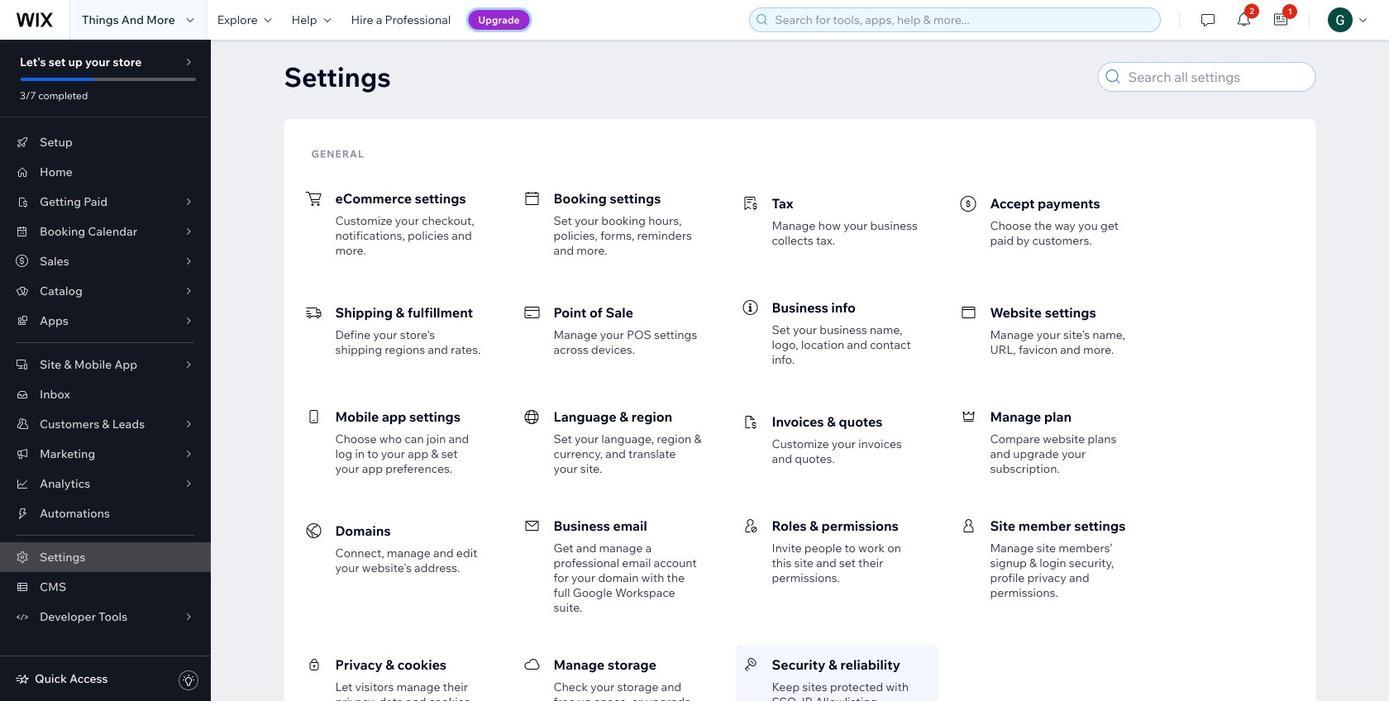 Task type: vqa. For each thing, say whether or not it's contained in the screenshot.
Automations
no



Task type: describe. For each thing, give the bounding box(es) containing it.
general-section element
[[299, 164, 1301, 701]]

Search all settings field
[[1123, 63, 1310, 91]]



Task type: locate. For each thing, give the bounding box(es) containing it.
sidebar element
[[0, 40, 211, 701]]

Search for tools, apps, help & more... field
[[770, 8, 1155, 31]]



